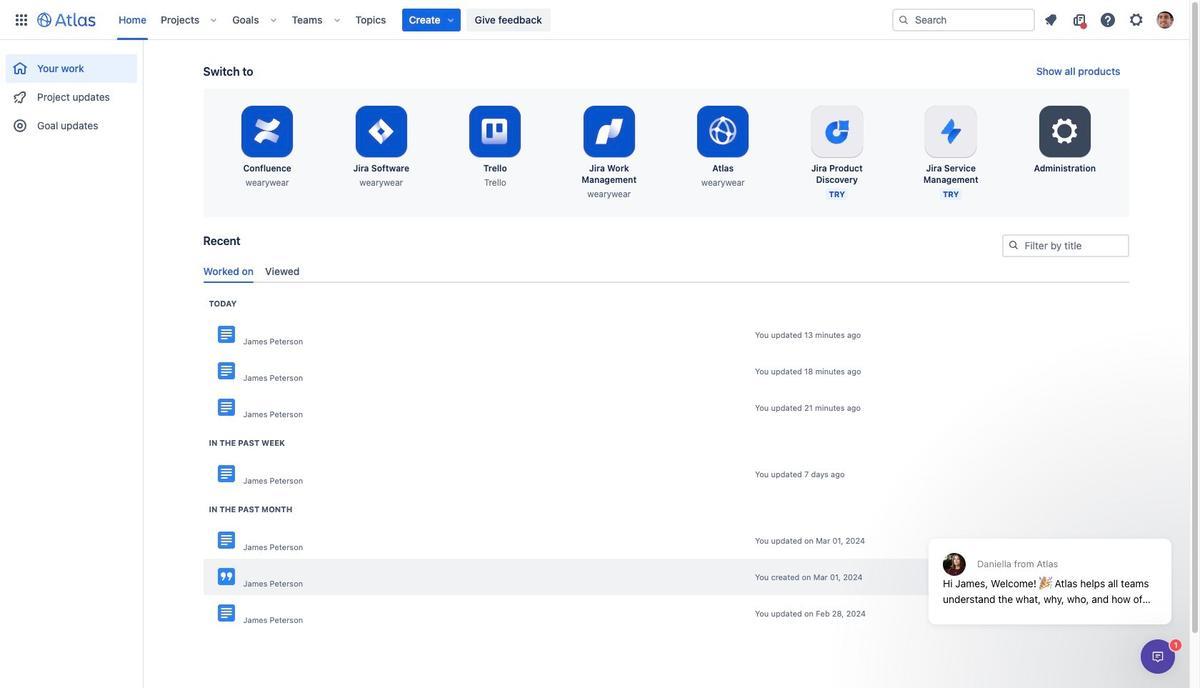 Task type: locate. For each thing, give the bounding box(es) containing it.
settings image
[[1128, 11, 1146, 28], [1048, 114, 1082, 149]]

1 vertical spatial heading
[[209, 437, 285, 449]]

4 confluence image from the top
[[218, 605, 235, 622]]

1 vertical spatial settings image
[[1048, 114, 1082, 149]]

1 horizontal spatial settings image
[[1128, 11, 1146, 28]]

confluence image
[[218, 326, 235, 343], [218, 363, 235, 380], [218, 532, 235, 549], [218, 605, 235, 622]]

help image
[[1100, 11, 1117, 28]]

tab list
[[198, 259, 1135, 283]]

Filter by title field
[[1004, 236, 1128, 256]]

3 confluence image from the top
[[218, 568, 235, 586]]

0 vertical spatial settings image
[[1128, 11, 1146, 28]]

heading
[[209, 298, 237, 309], [209, 437, 285, 449], [209, 504, 293, 515]]

group
[[6, 40, 137, 144]]

account image
[[1157, 11, 1174, 28]]

1 vertical spatial confluence image
[[218, 465, 235, 483]]

2 confluence image from the top
[[218, 465, 235, 483]]

2 vertical spatial heading
[[209, 504, 293, 515]]

dialog
[[922, 504, 1179, 635], [1141, 640, 1176, 674]]

1 vertical spatial dialog
[[1141, 640, 1176, 674]]

search image
[[898, 14, 910, 25]]

0 vertical spatial confluence image
[[218, 399, 235, 416]]

banner
[[0, 0, 1190, 40]]

confluence image
[[218, 399, 235, 416], [218, 465, 235, 483], [218, 568, 235, 586]]

2 vertical spatial confluence image
[[218, 568, 235, 586]]

0 vertical spatial heading
[[209, 298, 237, 309]]



Task type: describe. For each thing, give the bounding box(es) containing it.
0 vertical spatial dialog
[[922, 504, 1179, 635]]

3 heading from the top
[[209, 504, 293, 515]]

3 confluence image from the top
[[218, 532, 235, 549]]

0 horizontal spatial settings image
[[1048, 114, 1082, 149]]

2 confluence image from the top
[[218, 363, 235, 380]]

switch to... image
[[13, 11, 30, 28]]

1 confluence image from the top
[[218, 326, 235, 343]]

notifications image
[[1043, 11, 1060, 28]]

2 heading from the top
[[209, 437, 285, 449]]

top element
[[9, 0, 893, 40]]

1 confluence image from the top
[[218, 399, 235, 416]]

Search field
[[893, 8, 1035, 31]]

search image
[[1008, 239, 1019, 251]]

1 heading from the top
[[209, 298, 237, 309]]



Task type: vqa. For each thing, say whether or not it's contained in the screenshot.
"Help" icon
yes



